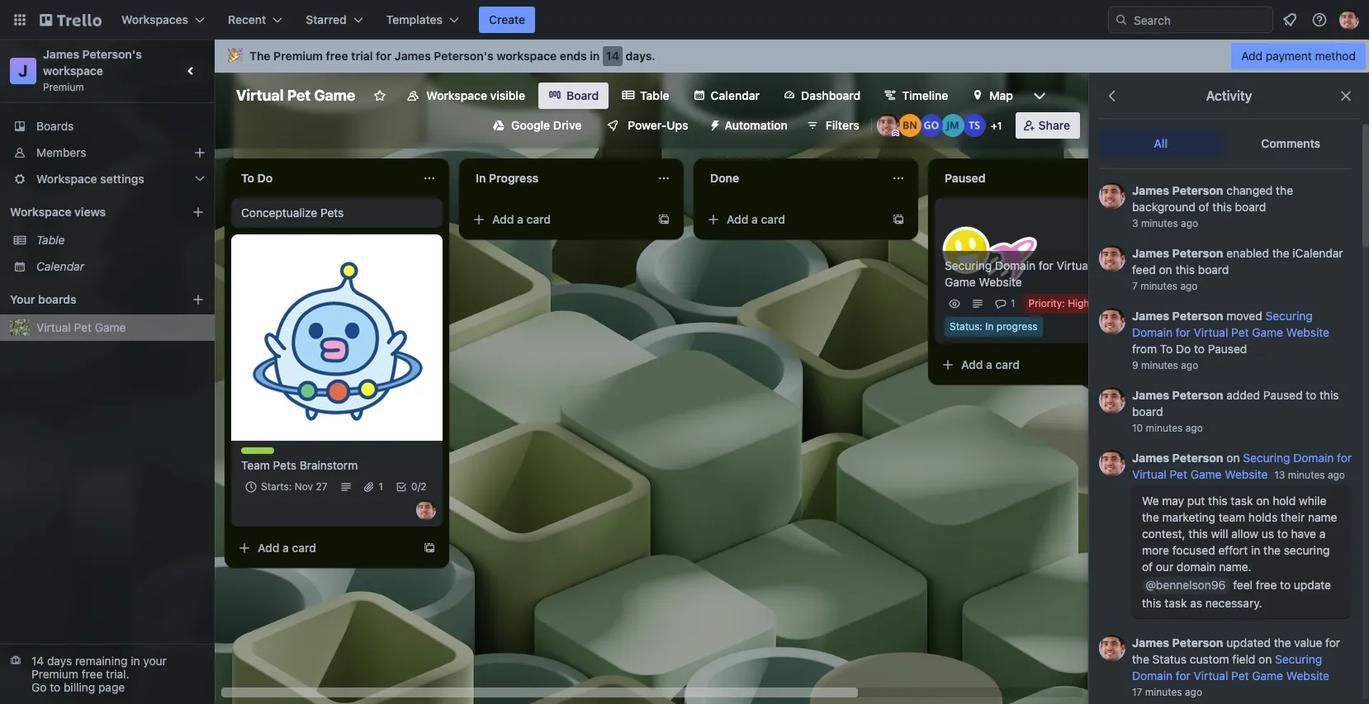 Task type: vqa. For each thing, say whether or not it's contained in the screenshot.
Settings "Link" corresponding to Orlando's
no



Task type: locate. For each thing, give the bounding box(es) containing it.
workspace inside dropdown button
[[36, 172, 97, 186]]

add a card button down done text box
[[700, 207, 886, 233]]

peterson for enabled
[[1173, 246, 1224, 260]]

game inside securing domain for virtual pet game website from to do to paused
[[1252, 325, 1284, 339]]

14 left days. at the left top of page
[[606, 49, 619, 63]]

virtual pet game
[[236, 87, 355, 104], [36, 321, 126, 335]]

0 horizontal spatial table
[[36, 233, 65, 247]]

Done text field
[[700, 165, 882, 192]]

team pets brainstorm link
[[241, 458, 433, 474]]

will
[[1211, 527, 1229, 541]]

to
[[241, 171, 254, 185], [1160, 342, 1173, 356]]

workspace down 'members'
[[36, 172, 97, 186]]

premium inside banner
[[274, 49, 323, 63]]

1 vertical spatial workspace
[[36, 172, 97, 186]]

in
[[590, 49, 600, 63], [1251, 544, 1261, 558], [131, 654, 140, 668]]

0 vertical spatial 14
[[606, 49, 619, 63]]

add left payment
[[1242, 49, 1263, 63]]

1 vertical spatial :
[[980, 321, 983, 333]]

3 james peterson from the top
[[1132, 388, 1224, 402]]

james peterson for this
[[1132, 183, 1224, 197]]

ago up name
[[1328, 469, 1346, 482]]

trial.
[[106, 667, 129, 681]]

13 minutes ago link
[[1275, 469, 1346, 482]]

0 vertical spatial paused
[[945, 171, 986, 185]]

3 james peterson (jamespeterson93) image from the top
[[1099, 450, 1126, 477]]

create from template… image
[[892, 213, 905, 226], [423, 542, 436, 555]]

1 vertical spatial free
[[1256, 578, 1277, 592]]

securing down value
[[1275, 653, 1323, 667]]

a down the status : in progress
[[986, 358, 993, 372]]

on down added paused to this board
[[1227, 451, 1240, 465]]

workspace for workspace views
[[10, 205, 72, 219]]

0 vertical spatial task
[[1231, 494, 1254, 508]]

this inside the changed the background of this board
[[1213, 200, 1232, 214]]

1 horizontal spatial paused
[[1208, 342, 1248, 356]]

your boards with 1 items element
[[10, 290, 167, 310]]

6 peterson from the top
[[1173, 636, 1224, 650]]

pet inside securing domain for virtual pet game website from to do to paused
[[1232, 325, 1249, 339]]

card down done text box
[[761, 212, 786, 226]]

0 horizontal spatial 14
[[31, 654, 44, 668]]

to right go
[[50, 681, 60, 695]]

0 horizontal spatial board
[[1132, 405, 1164, 419]]

1 vertical spatial james peterson (jamespeterson93) image
[[1099, 245, 1126, 272]]

in inside text field
[[476, 171, 486, 185]]

securing domain for virtual pet game website down updated
[[1132, 653, 1330, 683]]

1 horizontal spatial pets
[[320, 206, 344, 220]]

0 vertical spatial in
[[590, 49, 600, 63]]

1 horizontal spatial create from template… image
[[892, 213, 905, 226]]

add a card down the done
[[727, 212, 786, 226]]

1 vertical spatial to
[[1160, 342, 1173, 356]]

to inside '14 days remaining in your premium free trial. go to billing page'
[[50, 681, 60, 695]]

create from template… image
[[658, 213, 671, 226]]

on inside "updated the value for the status custom field on"
[[1259, 653, 1272, 667]]

customize views image
[[1032, 88, 1048, 104]]

create from template… image for to do
[[423, 542, 436, 555]]

0 vertical spatial do
[[257, 171, 273, 185]]

3 peterson from the top
[[1173, 309, 1224, 323]]

1 horizontal spatial free
[[326, 49, 348, 63]]

nov
[[295, 481, 313, 493]]

2 vertical spatial free
[[82, 667, 103, 681]]

a down starts: nov 27 on the bottom left
[[283, 541, 289, 555]]

4 peterson from the top
[[1173, 388, 1224, 402]]

james peterson (jamespeterson93) image
[[1099, 183, 1126, 209], [1099, 245, 1126, 272], [1099, 450, 1126, 477]]

1 vertical spatial securing domain for virtual pet game website
[[1132, 451, 1352, 482]]

ago up james peterson moved
[[1181, 280, 1198, 292]]

payment
[[1266, 49, 1312, 63]]

ben nelson (bennelson96) image
[[898, 114, 922, 137]]

2 peterson from the top
[[1173, 246, 1224, 260]]

0 horizontal spatial in
[[476, 171, 486, 185]]

0 horizontal spatial to
[[241, 171, 254, 185]]

securing domain for virtual pet game website link for on
[[1132, 451, 1352, 482]]

+ 1
[[991, 120, 1002, 132]]

a down name
[[1320, 527, 1326, 541]]

a down done text box
[[752, 212, 758, 226]]

1 horizontal spatial table link
[[612, 83, 680, 109]]

to do
[[241, 171, 273, 185]]

starred
[[306, 12, 347, 26]]

virtual down custom
[[1194, 669, 1229, 683]]

board up 10 on the right of page
[[1132, 405, 1164, 419]]

website left the 13 at the bottom of page
[[1225, 468, 1268, 482]]

to up the conceptualize at the left top of the page
[[241, 171, 254, 185]]

card down nov
[[292, 541, 316, 555]]

name
[[1308, 510, 1338, 525]]

calendar up boards
[[36, 259, 84, 273]]

0 vertical spatial workspace
[[427, 88, 487, 102]]

board inside the changed the background of this board
[[1235, 200, 1267, 214]]

virtual inside "text field"
[[236, 87, 284, 104]]

add a card button down in progress text field
[[466, 207, 651, 233]]

1 vertical spatial create from template… image
[[423, 542, 436, 555]]

effort
[[1219, 544, 1248, 558]]

0 vertical spatial virtual pet game
[[236, 87, 355, 104]]

0 horizontal spatial peterson's
[[82, 47, 142, 61]]

2 horizontal spatial 1
[[1011, 297, 1016, 310]]

2 horizontal spatial in
[[1251, 544, 1261, 558]]

workspace navigation collapse icon image
[[180, 59, 203, 83]]

2 vertical spatial securing domain for virtual pet game website
[[1132, 653, 1330, 683]]

@bennelson96
[[1146, 578, 1226, 592]]

1 horizontal spatial peterson's
[[434, 49, 494, 63]]

1 vertical spatial status
[[1153, 653, 1187, 667]]

domain up priority
[[995, 259, 1036, 273]]

1 horizontal spatial calendar link
[[683, 83, 770, 109]]

peterson for changed
[[1173, 183, 1224, 197]]

0 vertical spatial calendar link
[[683, 83, 770, 109]]

board
[[567, 88, 599, 102]]

visible
[[490, 88, 525, 102]]

of right background
[[1199, 200, 1210, 214]]

securing for securing domain for virtual pet game website link related to on
[[1243, 451, 1291, 465]]

conceptualize pets
[[241, 206, 344, 220]]

1 vertical spatial workspace
[[43, 64, 103, 78]]

holds
[[1249, 510, 1278, 525]]

days
[[47, 654, 72, 668]]

1 vertical spatial table link
[[36, 232, 205, 249]]

james peterson's workspace link
[[43, 47, 145, 78]]

0 vertical spatial premium
[[274, 49, 323, 63]]

0 horizontal spatial task
[[1165, 596, 1187, 610]]

board inside enabled the icalendar feed on this board
[[1198, 263, 1229, 277]]

1 horizontal spatial :
[[1062, 297, 1065, 310]]

virtual pet game link
[[36, 320, 205, 336]]

to inside we may put this task on hold while the marketing team holds their name contest, this will allow us to have a more focused effort in the securing of our domain name. @bennelson96
[[1278, 527, 1288, 541]]

this
[[1213, 200, 1232, 214], [1176, 263, 1195, 277], [1320, 388, 1339, 402], [1209, 494, 1228, 508], [1189, 527, 1208, 541], [1142, 596, 1162, 610]]

1 vertical spatial board
[[1198, 263, 1229, 277]]

this inside added paused to this board
[[1320, 388, 1339, 402]]

card for done
[[761, 212, 786, 226]]

j
[[18, 61, 28, 80]]

0 vertical spatial create from template… image
[[892, 213, 905, 226]]

securing up the 13 at the bottom of page
[[1243, 451, 1291, 465]]

add for to do
[[258, 541, 280, 555]]

1 horizontal spatial in
[[986, 321, 994, 333]]

0 vertical spatial james peterson (jamespeterson93) image
[[1099, 183, 1126, 209]]

workspace
[[427, 88, 487, 102], [36, 172, 97, 186], [10, 205, 72, 219]]

go
[[31, 681, 47, 695]]

9
[[1132, 359, 1139, 372]]

do
[[257, 171, 273, 185], [1176, 342, 1191, 356]]

1 up progress
[[1011, 297, 1016, 310]]

0 horizontal spatial workspace
[[43, 64, 103, 78]]

Paused text field
[[935, 165, 1117, 192]]

domain for securing domain for virtual pet game website link related to on
[[1294, 451, 1334, 465]]

the inside enabled the icalendar feed on this board
[[1273, 246, 1290, 260]]

virtual down boards
[[36, 321, 71, 335]]

james peterson for on
[[1132, 246, 1224, 260]]

1 horizontal spatial do
[[1176, 342, 1191, 356]]

comments
[[1262, 136, 1321, 150]]

james peterson (jamespeterson93) image left james peterson on
[[1099, 450, 1126, 477]]

ago up james peterson on
[[1186, 422, 1203, 434]]

for down james peterson moved
[[1176, 325, 1191, 339]]

domain for securing domain for virtual pet game website link over priority
[[995, 259, 1036, 273]]

domain inside securing domain for virtual pet game website from to do to paused
[[1132, 325, 1173, 339]]

do inside securing domain for virtual pet game website from to do to paused
[[1176, 342, 1191, 356]]

securing
[[945, 259, 992, 273], [1266, 309, 1313, 323], [1243, 451, 1291, 465], [1275, 653, 1323, 667]]

: for priority
[[1062, 297, 1065, 310]]

in inside we may put this task on hold while the marketing team holds their name contest, this will allow us to have a more focused effort in the securing of our domain name. @bennelson96
[[1251, 544, 1261, 558]]

table down the workspace views
[[36, 233, 65, 247]]

ago for 3 minutes ago
[[1181, 217, 1199, 230]]

the right enabled
[[1273, 246, 1290, 260]]

do up the conceptualize at the left top of the page
[[257, 171, 273, 185]]

2 horizontal spatial board
[[1235, 200, 1267, 214]]

calendar link up sm image
[[683, 83, 770, 109]]

2 james peterson (jamespeterson93) image from the top
[[1099, 245, 1126, 272]]

james up feed
[[1132, 246, 1170, 260]]

of left our at right
[[1142, 560, 1153, 574]]

2 horizontal spatial free
[[1256, 578, 1277, 592]]

1 vertical spatial of
[[1142, 560, 1153, 574]]

open information menu image
[[1312, 12, 1328, 28]]

0 vertical spatial pets
[[320, 206, 344, 220]]

securing domain for virtual pet game website link up team
[[1132, 451, 1352, 482]]

status left progress
[[950, 321, 980, 333]]

1 vertical spatial paused
[[1208, 342, 1248, 356]]

ago for 17 minutes ago
[[1185, 686, 1203, 699]]

workspace for workspace visible
[[427, 88, 487, 102]]

starred button
[[296, 7, 373, 33]]

add board image
[[192, 293, 205, 306]]

tara schultz (taraschultz7) image
[[963, 114, 986, 137]]

0 horizontal spatial of
[[1142, 560, 1153, 574]]

1 vertical spatial do
[[1176, 342, 1191, 356]]

free
[[326, 49, 348, 63], [1256, 578, 1277, 592], [82, 667, 103, 681]]

share
[[1039, 118, 1071, 132]]

this up 13 minutes ago
[[1320, 388, 1339, 402]]

us
[[1262, 527, 1275, 541]]

14
[[606, 49, 619, 63], [31, 654, 44, 668]]

add a card down the status : in progress
[[962, 358, 1020, 372]]

1 peterson from the top
[[1173, 183, 1224, 197]]

name.
[[1219, 560, 1252, 574]]

1 left 0
[[379, 481, 383, 493]]

peterson down the 9 minutes ago
[[1173, 388, 1224, 402]]

to left update
[[1280, 578, 1291, 592]]

peterson up background
[[1173, 183, 1224, 197]]

table up "power-ups"
[[640, 88, 670, 102]]

premium inside '14 days remaining in your premium free trial. go to billing page'
[[31, 667, 78, 681]]

add a card button for to do
[[231, 535, 416, 562]]

4 james peterson from the top
[[1132, 636, 1224, 650]]

a for done
[[752, 212, 758, 226]]

0 horizontal spatial create from template… image
[[423, 542, 436, 555]]

banner containing 🎉
[[215, 40, 1370, 73]]

1 horizontal spatial table
[[640, 88, 670, 102]]

2 vertical spatial 1
[[379, 481, 383, 493]]

2 vertical spatial workspace
[[10, 205, 72, 219]]

the right "changed"
[[1276, 183, 1294, 197]]

board down enabled
[[1198, 263, 1229, 277]]

paused
[[945, 171, 986, 185], [1208, 342, 1248, 356], [1264, 388, 1303, 402]]

1 james peterson from the top
[[1132, 183, 1224, 197]]

0 vertical spatial in
[[476, 171, 486, 185]]

search image
[[1115, 13, 1128, 26]]

2 vertical spatial in
[[131, 654, 140, 668]]

ago
[[1181, 217, 1199, 230], [1181, 280, 1198, 292], [1181, 359, 1199, 372], [1186, 422, 1203, 434], [1328, 469, 1346, 482], [1185, 686, 1203, 699]]

1 vertical spatial 14
[[31, 654, 44, 668]]

1 vertical spatial calendar
[[36, 259, 84, 273]]

dashboard link
[[773, 83, 871, 109]]

1 horizontal spatial 14
[[606, 49, 619, 63]]

1
[[998, 120, 1002, 132], [1011, 297, 1016, 310], [379, 481, 383, 493]]

website inside securing domain for virtual pet game website from to do to paused
[[1287, 325, 1330, 339]]

: for status
[[980, 321, 983, 333]]

securing domain for virtual pet game website link down enabled the icalendar feed on this board
[[1132, 309, 1330, 339]]

securing domain for virtual pet game website link down updated
[[1132, 653, 1330, 683]]

1 vertical spatial virtual pet game
[[36, 321, 126, 335]]

workspace right j
[[43, 64, 103, 78]]

minutes right 10 on the right of page
[[1146, 422, 1183, 434]]

17
[[1132, 686, 1143, 699]]

13
[[1275, 469, 1286, 482]]

2 vertical spatial paused
[[1264, 388, 1303, 402]]

james peterson up custom
[[1132, 636, 1224, 650]]

custom
[[1190, 653, 1230, 667]]

add payment method
[[1242, 49, 1356, 63]]

star or unstar board image
[[374, 89, 387, 102]]

ago down james peterson moved
[[1181, 359, 1199, 372]]

banner
[[215, 40, 1370, 73]]

ago for 13 minutes ago
[[1328, 469, 1346, 482]]

board link
[[539, 83, 609, 109]]

changed the background of this board
[[1132, 183, 1294, 214]]

premium
[[274, 49, 323, 63], [43, 81, 84, 93], [31, 667, 78, 681]]

james inside james peterson's workspace premium
[[43, 47, 79, 61]]

securing right "moved"
[[1266, 309, 1313, 323]]

2 vertical spatial james peterson (jamespeterson93) image
[[1099, 450, 1126, 477]]

peterson down the 3 minutes ago
[[1173, 246, 1224, 260]]

10
[[1132, 422, 1143, 434]]

minutes for 7
[[1141, 280, 1178, 292]]

to inside text field
[[241, 171, 254, 185]]

1 horizontal spatial calendar
[[711, 88, 760, 102]]

pets inside team task team pets brainstorm
[[273, 458, 297, 472]]

james peterson for the
[[1132, 636, 1224, 650]]

task
[[270, 448, 291, 460]]

1 team from the top
[[241, 448, 267, 460]]

Board name text field
[[228, 83, 364, 109]]

domain up "from"
[[1132, 325, 1173, 339]]

1 vertical spatial premium
[[43, 81, 84, 93]]

add a card button
[[466, 207, 651, 233], [700, 207, 886, 233], [935, 352, 1120, 378], [231, 535, 416, 562]]

pet inside "text field"
[[287, 87, 311, 104]]

0 horizontal spatial pets
[[273, 458, 297, 472]]

1 horizontal spatial to
[[1160, 342, 1173, 356]]

: left highest
[[1062, 297, 1065, 310]]

add a card for in progress
[[492, 212, 551, 226]]

game left star or unstar board image
[[314, 87, 355, 104]]

workspace inside james peterson's workspace premium
[[43, 64, 103, 78]]

for inside "updated the value for the status custom field on"
[[1326, 636, 1341, 650]]

confetti image
[[228, 49, 243, 63]]

1 horizontal spatial board
[[1198, 263, 1229, 277]]

0 horizontal spatial virtual pet game
[[36, 321, 126, 335]]

game up the status : in progress
[[945, 275, 976, 289]]

in left the your
[[131, 654, 140, 668]]

2 james peterson from the top
[[1132, 246, 1224, 260]]

securing domain for virtual pet game website link for moved
[[1132, 309, 1330, 339]]

securing up the status : in progress
[[945, 259, 992, 273]]

0 vertical spatial to
[[241, 171, 254, 185]]

0 vertical spatial :
[[1062, 297, 1065, 310]]

back to home image
[[40, 7, 102, 33]]

1 vertical spatial in
[[1251, 544, 1261, 558]]

domain
[[995, 259, 1036, 273], [1132, 325, 1173, 339], [1294, 451, 1334, 465], [1132, 669, 1173, 683]]

2
[[421, 481, 427, 493]]

enabled the icalendar feed on this board
[[1132, 246, 1344, 277]]

method
[[1315, 49, 1356, 63]]

this down "changed"
[[1213, 200, 1232, 214]]

securing domain for virtual pet game website up team
[[1132, 451, 1352, 482]]

peterson's up workspace visible button
[[434, 49, 494, 63]]

on inside we may put this task on hold while the marketing team holds their name contest, this will allow us to have a more focused effort in the securing of our domain name. @bennelson96
[[1257, 494, 1270, 508]]

0 horizontal spatial free
[[82, 667, 103, 681]]

securing domain for virtual pet game website up priority
[[945, 259, 1112, 289]]

minutes up while
[[1288, 469, 1325, 482]]

0 horizontal spatial calendar link
[[36, 259, 205, 275]]

In Progress text field
[[466, 165, 648, 192]]

task up team
[[1231, 494, 1254, 508]]

1 horizontal spatial virtual pet game
[[236, 87, 355, 104]]

workspace inside button
[[427, 88, 487, 102]]

to inside feel free to update this task as necessary.
[[1280, 578, 1291, 592]]

james peterson down 9 minutes ago link
[[1132, 388, 1224, 402]]

james peterson (jamespeterson93) image
[[1340, 10, 1360, 30], [877, 114, 900, 137], [1099, 308, 1126, 335], [1099, 387, 1126, 414], [416, 501, 436, 520], [1099, 635, 1126, 662]]

feed
[[1132, 263, 1156, 277]]

james peterson up background
[[1132, 183, 1224, 197]]

boards link
[[0, 113, 215, 140]]

marketing
[[1163, 510, 1216, 525]]

james
[[43, 47, 79, 61], [395, 49, 431, 63], [1132, 183, 1170, 197], [1132, 246, 1170, 260], [1132, 309, 1170, 323], [1132, 388, 1170, 402], [1132, 451, 1170, 465], [1132, 636, 1170, 650]]

0 horizontal spatial do
[[257, 171, 273, 185]]

minutes down feed
[[1141, 280, 1178, 292]]

domain
[[1177, 560, 1216, 574]]

peterson's inside james peterson's workspace premium
[[82, 47, 142, 61]]

task left as
[[1165, 596, 1187, 610]]

0 vertical spatial of
[[1199, 200, 1210, 214]]

ago for 10 minutes ago
[[1186, 422, 1203, 434]]

james down 10 on the right of page
[[1132, 451, 1170, 465]]

game
[[314, 87, 355, 104], [945, 275, 976, 289], [95, 321, 126, 335], [1252, 325, 1284, 339], [1191, 468, 1222, 482], [1252, 669, 1284, 683]]

add for done
[[727, 212, 749, 226]]

settings
[[100, 172, 144, 186]]

sm image
[[702, 112, 725, 135]]

minutes
[[1141, 217, 1179, 230], [1141, 280, 1178, 292], [1142, 359, 1179, 372], [1146, 422, 1183, 434], [1288, 469, 1325, 482], [1146, 686, 1183, 699]]

paused inside added paused to this board
[[1264, 388, 1303, 402]]

updated
[[1227, 636, 1271, 650]]

0 vertical spatial status
[[950, 321, 980, 333]]

in inside banner
[[590, 49, 600, 63]]

1 horizontal spatial of
[[1199, 200, 1210, 214]]

starts:
[[261, 481, 292, 493]]

board
[[1235, 200, 1267, 214], [1198, 263, 1229, 277], [1132, 405, 1164, 419]]

a inside we may put this task on hold while the marketing team holds their name contest, this will allow us to have a more focused effort in the securing of our domain name. @bennelson96
[[1320, 527, 1326, 541]]

1 horizontal spatial in
[[590, 49, 600, 63]]

free inside banner
[[326, 49, 348, 63]]

days.
[[626, 49, 656, 63]]

to right the us
[[1278, 527, 1288, 541]]

minutes right 17
[[1146, 686, 1183, 699]]

in right ends
[[590, 49, 600, 63]]

pets down to do text field at the left top of the page
[[320, 206, 344, 220]]

of inside the changed the background of this board
[[1199, 200, 1210, 214]]

team left task
[[241, 448, 267, 460]]

1 james peterson (jamespeterson93) image from the top
[[1099, 183, 1126, 209]]

1 vertical spatial pets
[[273, 458, 297, 472]]

card for in progress
[[527, 212, 551, 226]]

james down templates
[[395, 49, 431, 63]]

ups
[[667, 118, 689, 132]]

their
[[1281, 510, 1305, 525]]

for right trial
[[376, 49, 392, 63]]

map link
[[962, 83, 1023, 109]]

card
[[527, 212, 551, 226], [761, 212, 786, 226], [996, 358, 1020, 372], [292, 541, 316, 555]]

jeremy miller (jeremymiller198) image
[[941, 114, 965, 137]]

0 horizontal spatial :
[[980, 321, 983, 333]]

to down james peterson moved
[[1194, 342, 1205, 356]]

: left progress
[[980, 321, 983, 333]]

1 horizontal spatial 1
[[998, 120, 1002, 132]]

0 vertical spatial board
[[1235, 200, 1267, 214]]

1 vertical spatial in
[[986, 321, 994, 333]]

14 left days
[[31, 654, 44, 668]]

1 horizontal spatial status
[[1153, 653, 1187, 667]]

0 horizontal spatial table link
[[36, 232, 205, 249]]

2 vertical spatial premium
[[31, 667, 78, 681]]

create from template… image for done
[[892, 213, 905, 226]]

the left value
[[1274, 636, 1292, 650]]

0 vertical spatial free
[[326, 49, 348, 63]]

2 horizontal spatial paused
[[1264, 388, 1303, 402]]

the inside the changed the background of this board
[[1276, 183, 1294, 197]]

workspace left views
[[10, 205, 72, 219]]

pets up the starts: on the left bottom of page
[[273, 458, 297, 472]]

workspace for workspace settings
[[36, 172, 97, 186]]

the
[[1276, 183, 1294, 197], [1273, 246, 1290, 260], [1142, 510, 1160, 525], [1264, 544, 1281, 558], [1274, 636, 1292, 650], [1132, 653, 1150, 667]]

pet
[[287, 87, 311, 104], [1095, 259, 1112, 273], [74, 321, 92, 335], [1232, 325, 1249, 339], [1170, 468, 1188, 482], [1232, 669, 1249, 683]]

1 vertical spatial task
[[1165, 596, 1187, 610]]

virtual inside securing domain for virtual pet game website from to do to paused
[[1194, 325, 1229, 339]]

paused down "moved"
[[1208, 342, 1248, 356]]



Task type: describe. For each thing, give the bounding box(es) containing it.
your
[[10, 292, 35, 306]]

website down value
[[1287, 669, 1330, 683]]

highest
[[1068, 297, 1104, 310]]

boards
[[38, 292, 77, 306]]

google drive button
[[483, 112, 592, 139]]

allow
[[1232, 527, 1259, 541]]

paused inside text field
[[945, 171, 986, 185]]

may
[[1163, 494, 1185, 508]]

virtual up priority : highest on the right
[[1057, 259, 1092, 273]]

trial
[[351, 49, 373, 63]]

conceptualize pets link
[[241, 205, 433, 221]]

your boards
[[10, 292, 77, 306]]

the down the us
[[1264, 544, 1281, 558]]

securing for securing domain for virtual pet game website link over priority
[[945, 259, 992, 273]]

27
[[316, 481, 328, 493]]

added
[[1227, 388, 1261, 402]]

necessary.
[[1206, 596, 1263, 610]]

icalendar
[[1293, 246, 1344, 260]]

automation
[[725, 118, 788, 132]]

premium inside james peterson's workspace premium
[[43, 81, 84, 93]]

james up 17
[[1132, 636, 1170, 650]]

🎉 the premium free trial for james peterson's workspace ends in 14 days.
[[228, 49, 656, 63]]

peterson for added
[[1173, 388, 1224, 402]]

securing domain for virtual pet game website for on
[[1132, 451, 1352, 482]]

🎉
[[228, 49, 243, 63]]

hold
[[1273, 494, 1296, 508]]

gary orlando (garyorlando) image
[[920, 114, 943, 137]]

this inside feel free to update this task as necessary.
[[1142, 596, 1162, 610]]

2 team from the top
[[241, 458, 270, 472]]

minutes for 9
[[1142, 359, 1179, 372]]

templates
[[386, 12, 443, 26]]

ago for 7 minutes ago
[[1181, 280, 1198, 292]]

for up 13 minutes ago
[[1337, 451, 1352, 465]]

team task team pets brainstorm
[[241, 448, 358, 472]]

james peterson moved
[[1132, 309, 1266, 323]]

to inside securing domain for virtual pet game website from to do to paused
[[1160, 342, 1173, 356]]

game down field
[[1252, 669, 1284, 683]]

add a card button for in progress
[[466, 207, 651, 233]]

all link
[[1099, 129, 1223, 159]]

virtual up we
[[1132, 468, 1167, 482]]

james down 9 minutes ago link
[[1132, 388, 1170, 402]]

website up the status : in progress
[[979, 275, 1022, 289]]

0 horizontal spatial 1
[[379, 481, 383, 493]]

james peterson (jamespeterson93) image for changed the background of this board
[[1099, 183, 1126, 209]]

securing inside securing domain for virtual pet game website from to do to paused
[[1266, 309, 1313, 323]]

james peterson's workspace premium
[[43, 47, 145, 93]]

james up background
[[1132, 183, 1170, 197]]

0 vertical spatial table link
[[612, 83, 680, 109]]

to inside added paused to this board
[[1306, 388, 1317, 402]]

7 minutes ago
[[1132, 280, 1198, 292]]

field
[[1233, 653, 1256, 667]]

virtual pet game inside "text field"
[[236, 87, 355, 104]]

0 horizontal spatial calendar
[[36, 259, 84, 273]]

james down the 7 minutes ago
[[1132, 309, 1170, 323]]

card down progress
[[996, 358, 1020, 372]]

17 minutes ago link
[[1132, 686, 1203, 699]]

starts: nov 27
[[261, 481, 328, 493]]

3 minutes ago
[[1132, 217, 1199, 230]]

this up focused
[[1189, 527, 1208, 541]]

update
[[1294, 578, 1332, 592]]

your
[[143, 654, 167, 668]]

status inside "updated the value for the status custom field on"
[[1153, 653, 1187, 667]]

5 peterson from the top
[[1173, 451, 1224, 465]]

14 inside '14 days remaining in your premium free trial. go to billing page'
[[31, 654, 44, 668]]

peterson for updated
[[1173, 636, 1224, 650]]

securing domain for virtual pet game website for updated the value for the status custom field on
[[1132, 653, 1330, 683]]

workspace views
[[10, 205, 106, 219]]

power-
[[628, 118, 667, 132]]

task inside feel free to update this task as necessary.
[[1165, 596, 1187, 610]]

game inside "text field"
[[314, 87, 355, 104]]

in inside '14 days remaining in your premium free trial. go to billing page'
[[131, 654, 140, 668]]

add a card for to do
[[258, 541, 316, 555]]

google drive icon image
[[493, 120, 505, 131]]

map
[[990, 88, 1013, 102]]

priority : highest
[[1029, 297, 1104, 310]]

james inside banner
[[395, 49, 431, 63]]

peterson's inside banner
[[434, 49, 494, 63]]

filters
[[826, 118, 860, 132]]

the down we
[[1142, 510, 1160, 525]]

on inside enabled the icalendar feed on this board
[[1159, 263, 1173, 277]]

0
[[411, 481, 418, 493]]

securing domain for virtual pet game website from to do to paused
[[1132, 309, 1330, 356]]

add inside add payment method "link"
[[1242, 49, 1263, 63]]

+
[[991, 120, 998, 132]]

primary element
[[0, 0, 1370, 40]]

this member is an admin of this board. image
[[892, 130, 899, 137]]

1 vertical spatial 1
[[1011, 297, 1016, 310]]

james peterson for board
[[1132, 388, 1224, 402]]

filters button
[[801, 112, 865, 139]]

priority
[[1029, 297, 1062, 310]]

To Do text field
[[231, 165, 413, 192]]

team
[[1219, 510, 1246, 525]]

progress
[[489, 171, 539, 185]]

as
[[1190, 596, 1203, 610]]

timeline
[[902, 88, 949, 102]]

ago for 9 minutes ago
[[1181, 359, 1199, 372]]

3
[[1132, 217, 1139, 230]]

9 minutes ago
[[1132, 359, 1199, 372]]

securing for securing domain for virtual pet game website link corresponding to updated the value for the status custom field on
[[1275, 653, 1323, 667]]

recent button
[[218, 7, 293, 33]]

minutes for 3
[[1141, 217, 1179, 230]]

0 notifications image
[[1280, 10, 1300, 30]]

moved
[[1227, 309, 1263, 323]]

this right put
[[1209, 494, 1228, 508]]

more
[[1142, 544, 1170, 558]]

do inside text field
[[257, 171, 273, 185]]

minutes for 13
[[1288, 469, 1325, 482]]

the up 17
[[1132, 653, 1150, 667]]

of inside we may put this task on hold while the marketing team holds their name contest, this will allow us to have a more focused effort in the securing of our domain name. @bennelson96
[[1142, 560, 1153, 574]]

added paused to this board
[[1132, 388, 1339, 419]]

our
[[1156, 560, 1174, 574]]

minutes for 10
[[1146, 422, 1183, 434]]

10 minutes ago
[[1132, 422, 1203, 434]]

members
[[36, 145, 86, 159]]

activity
[[1206, 88, 1253, 103]]

for up 17 minutes ago link
[[1176, 669, 1191, 683]]

feel free to update this task as necessary.
[[1142, 578, 1332, 610]]

value
[[1295, 636, 1323, 650]]

add down the status : in progress
[[962, 358, 983, 372]]

create button
[[479, 7, 535, 33]]

securing domain for virtual pet game website link for updated the value for the status custom field on
[[1132, 653, 1330, 683]]

0 vertical spatial calendar
[[711, 88, 760, 102]]

background
[[1132, 200, 1196, 214]]

add a card button for done
[[700, 207, 886, 233]]

views
[[74, 205, 106, 219]]

card for to do
[[292, 541, 316, 555]]

workspace settings button
[[0, 166, 215, 192]]

workspaces button
[[112, 7, 215, 33]]

for up priority
[[1039, 259, 1054, 273]]

board inside added paused to this board
[[1132, 405, 1164, 419]]

james peterson on
[[1132, 451, 1243, 465]]

1 vertical spatial calendar link
[[36, 259, 205, 275]]

james peterson (jamespeterson93) image for enabled the icalendar feed on this board
[[1099, 245, 1126, 272]]

a for in progress
[[517, 212, 524, 226]]

add for in progress
[[492, 212, 514, 226]]

automation button
[[702, 112, 798, 139]]

to inside securing domain for virtual pet game website from to do to paused
[[1194, 342, 1205, 356]]

conceptualize
[[241, 206, 317, 220]]

task inside we may put this task on hold while the marketing team holds their name contest, this will allow us to have a more focused effort in the securing of our domain name. @bennelson96
[[1231, 494, 1254, 508]]

have
[[1292, 527, 1317, 541]]

put
[[1188, 494, 1205, 508]]

color: bold lime, title: "team task" element
[[241, 448, 291, 460]]

add a card button down progress
[[935, 352, 1120, 378]]

minutes for 17
[[1146, 686, 1183, 699]]

a for to do
[[283, 541, 289, 555]]

in progress
[[476, 171, 539, 185]]

17 minutes ago
[[1132, 686, 1203, 699]]

game down james peterson on
[[1191, 468, 1222, 482]]

power-ups button
[[595, 112, 698, 139]]

securing domain for virtual pet game website link up priority
[[945, 258, 1137, 291]]

free inside '14 days remaining in your premium free trial. go to billing page'
[[82, 667, 103, 681]]

free inside feel free to update this task as necessary.
[[1256, 578, 1277, 592]]

workspace visible
[[427, 88, 525, 102]]

add a card for done
[[727, 212, 786, 226]]

billing
[[64, 681, 95, 695]]

1 vertical spatial table
[[36, 233, 65, 247]]

0 vertical spatial 1
[[998, 120, 1002, 132]]

domain for securing domain for virtual pet game website link corresponding to updated the value for the status custom field on
[[1132, 669, 1173, 683]]

james peterson (jamespeterson93) image inside "primary" element
[[1340, 10, 1360, 30]]

create a view image
[[192, 206, 205, 219]]

0 vertical spatial table
[[640, 88, 670, 102]]

1 horizontal spatial workspace
[[497, 49, 557, 63]]

Search field
[[1128, 7, 1273, 32]]

status : in progress
[[950, 321, 1038, 333]]

progress
[[997, 321, 1038, 333]]

go to billing page link
[[31, 681, 125, 695]]

enabled
[[1227, 246, 1270, 260]]

recent
[[228, 12, 266, 26]]

game down your boards with 1 items element
[[95, 321, 126, 335]]

boards
[[36, 119, 74, 133]]

while
[[1299, 494, 1327, 508]]

this inside enabled the icalendar feed on this board
[[1176, 263, 1195, 277]]

for inside securing domain for virtual pet game website from to do to paused
[[1176, 325, 1191, 339]]

j link
[[10, 58, 36, 84]]

paused inside securing domain for virtual pet game website from to do to paused
[[1208, 342, 1248, 356]]

0 vertical spatial securing domain for virtual pet game website
[[945, 259, 1112, 289]]

updated the value for the status custom field on
[[1132, 636, 1341, 667]]



